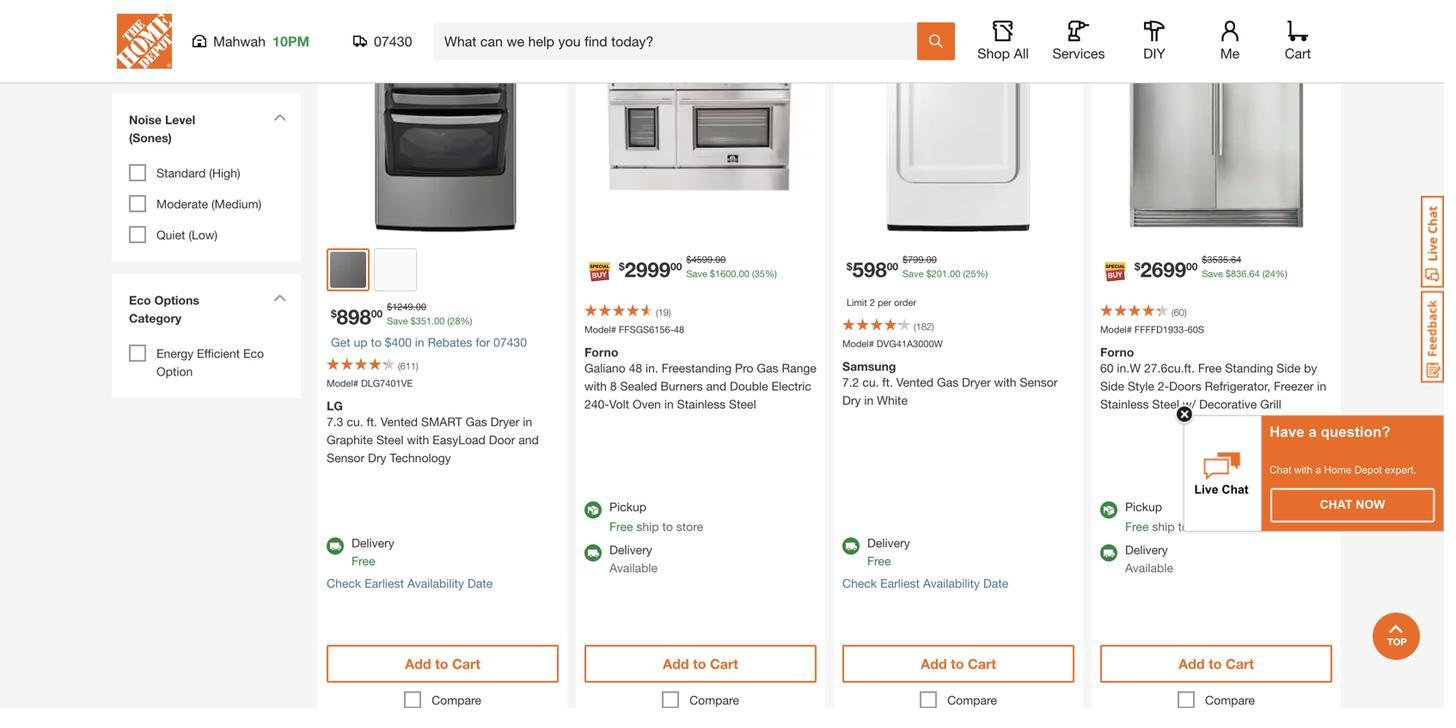Task type: describe. For each thing, give the bounding box(es) containing it.
doors
[[1170, 379, 1202, 393]]

1 add to cart button from the left
[[327, 645, 559, 683]]

add to cart for third "add to cart" "button" from the left
[[921, 656, 996, 672]]

save inside $ 598 00 $ 799 . 00 save $ 201 . 00 ( 25 %)
[[903, 268, 924, 279]]

add for fourth "add to cart" "button" from left
[[1179, 656, 1205, 672]]

00 right 799
[[927, 254, 937, 265]]

351
[[416, 316, 432, 327]]

expert.
[[1385, 464, 1417, 476]]

available for available shipping icon to the middle
[[610, 561, 658, 575]]

dvg41a3000w
[[877, 338, 943, 350]]

( inside $ 598 00 $ 799 . 00 save $ 201 . 00 ( 25 %)
[[963, 268, 966, 279]]

model# for forno 60 in.w 27.6cu.ft. free standing side by side style 2-doors refrigerator, freezer in stainless steel w/ decorative grill
[[1101, 324, 1132, 335]]

in inside forno galiano 48 in. freestanding pro gas range with 8 sealed burners and double electric 240-volt oven in stainless steel
[[665, 397, 674, 411]]

available shipping image
[[1101, 545, 1118, 562]]

standard (high) link
[[156, 166, 240, 180]]

00 up 1600
[[715, 254, 726, 265]]

00 left 799
[[887, 260, 899, 272]]

( 60 )
[[1172, 307, 1187, 318]]

stainless inside forno 60 in.w 27.6cu.ft. free standing side by side style 2-doors refrigerator, freezer in stainless steel w/ decorative grill
[[1101, 397, 1149, 411]]

delivery available for available for pickup image
[[1126, 543, 1174, 575]]

lg 7.3 cu. ft. vented smart gas dryer in graphite steel with easyload door and sensor dry technology
[[327, 399, 539, 465]]

pro
[[735, 361, 754, 375]]

7.2 cu. ft. vented gas dryer with sensor dry in white image
[[834, 0, 1083, 240]]

( inside $ 898 00 $ 1249 . 00 save $ 351 . 00 ( 28 %) get up to $400 in  rebates for 07430
[[447, 316, 450, 327]]

cart for first "add to cart" "button" from the left
[[452, 656, 481, 672]]

ship for available for pickup icon
[[637, 520, 659, 534]]

598
[[853, 257, 887, 282]]

( 19 )
[[656, 307, 671, 318]]

eco inside energy efficient eco option
[[243, 347, 264, 361]]

live chat image
[[1421, 196, 1445, 288]]

in.
[[646, 361, 659, 375]]

%) inside $ 598 00 $ 799 . 00 save $ 201 . 00 ( 25 %)
[[976, 268, 988, 279]]

$500 - $600 link
[[156, 11, 221, 25]]

2 add to cart button from the left
[[585, 645, 817, 683]]

quiet
[[156, 228, 185, 242]]

level
[[165, 113, 195, 127]]

3 add to cart button from the left
[[843, 645, 1075, 683]]

pickup for available for pickup image
[[1126, 500, 1163, 514]]

for
[[476, 335, 490, 350]]

pickup free ship to store for available for pickup icon
[[610, 500, 704, 534]]

$ 898 00 $ 1249 . 00 save $ 351 . 00 ( 28 %) get up to $400 in  rebates for 07430
[[331, 301, 527, 350]]

( up ffffd1933-
[[1172, 307, 1174, 318]]

model# dlg7401ve
[[327, 378, 413, 389]]

shop all
[[978, 45, 1029, 61]]

in inside lg 7.3 cu. ft. vented smart gas dryer in graphite steel with easyload door and sensor dry technology
[[523, 415, 532, 429]]

182
[[916, 321, 932, 332]]

compare for third "add to cart" "button" from the left
[[948, 693, 997, 708]]

dry inside lg 7.3 cu. ft. vented smart gas dryer in graphite steel with easyload door and sensor dry technology
[[368, 451, 387, 465]]

4 add to cart button from the left
[[1101, 645, 1333, 683]]

available for pickup image
[[585, 502, 602, 519]]

earliest for first "add to cart" "button" from the left
[[365, 577, 404, 591]]

$ 4599 . 00 save $ 1600 . 00 ( 35 %)
[[687, 254, 777, 279]]

60 in.w 27.6cu.ft. free standing side by side style 2-doors refrigerator, freezer in stainless steel w/ decorative grill image
[[1092, 0, 1341, 240]]

cart for fourth "add to cart" "button" from left
[[1226, 656, 1254, 672]]

limit 2 per order
[[847, 297, 917, 308]]

pickup free ship to store for available for pickup image
[[1126, 500, 1219, 534]]

noise level (sones)
[[129, 113, 195, 145]]

standing
[[1226, 361, 1274, 375]]

0 vertical spatial a
[[1309, 424, 1317, 440]]

00 left the 1249
[[371, 308, 383, 320]]

up
[[354, 335, 368, 350]]

available for available shipping image
[[1126, 561, 1174, 575]]

( inside $ 4599 . 00 save $ 1600 . 00 ( 35 %)
[[752, 268, 755, 279]]

- view less
[[130, 46, 192, 61]]

27.6cu.ft.
[[1145, 361, 1195, 375]]

cu. for 7.3
[[347, 415, 363, 429]]

moderate (medium) link
[[156, 197, 262, 211]]

double
[[730, 379, 768, 393]]

2999
[[625, 257, 671, 282]]

19
[[658, 307, 669, 318]]

w/
[[1183, 397, 1196, 411]]

dry inside samsung 7.2 cu. ft. vented gas dryer with sensor dry in white
[[843, 393, 861, 408]]

in.w
[[1117, 361, 1141, 375]]

mahwah 10pm
[[213, 33, 310, 49]]

( up ffsgs6156-
[[656, 307, 658, 318]]

samsung
[[843, 359, 896, 374]]

all
[[1014, 45, 1029, 61]]

save inside $ 3535 . 64 save $ 836 . 64 ( 24 %)
[[1202, 268, 1223, 279]]

00 inside $ 2699 00
[[1187, 260, 1198, 272]]

model# for forno galiano 48 in. freestanding pro gas range with 8 sealed burners and double electric 240-volt oven in stainless steel
[[585, 324, 616, 335]]

efficient
[[197, 347, 240, 361]]

1249
[[392, 301, 413, 313]]

decorative
[[1200, 397, 1257, 411]]

gas for electric
[[757, 361, 779, 375]]

free for first "add to cart" "button" from the left
[[352, 554, 375, 568]]

8
[[610, 379, 617, 393]]

free for third "add to cart" "button" from the left
[[868, 554, 891, 568]]

60s
[[1188, 324, 1205, 335]]

48 for galiano
[[629, 361, 642, 375]]

smart
[[421, 415, 462, 429]]

) down get up to $400 in  rebates for 07430 button
[[416, 361, 418, 372]]

00 inside $ 2999 00
[[671, 260, 682, 272]]

moderate (medium)
[[156, 197, 262, 211]]

1 vertical spatial 64
[[1250, 268, 1260, 279]]

$ 598 00 $ 799 . 00 save $ 201 . 00 ( 25 %)
[[847, 254, 988, 282]]

cart link
[[1280, 21, 1317, 62]]

me
[[1221, 45, 1240, 61]]

caret icon image for options
[[273, 294, 286, 302]]

vented for with
[[381, 415, 418, 429]]

home
[[1325, 464, 1352, 476]]

2 check from the left
[[843, 577, 877, 591]]

model# up lg
[[327, 378, 358, 389]]

00 up 351
[[416, 301, 426, 313]]

ffsgs6156-
[[619, 324, 674, 335]]

check earliest availability date link for first "add to cart" "button" from the left's available shipping icon
[[327, 575, 493, 593]]

shop all button
[[976, 21, 1031, 62]]

( inside $ 3535 . 64 save $ 836 . 64 ( 24 %)
[[1263, 268, 1265, 279]]

energy
[[156, 347, 194, 361]]

galiano 48 in. freestanding pro gas range with 8 sealed burners and double electric 240-volt oven in stainless steel image
[[576, 0, 825, 240]]

chat now
[[1320, 498, 1386, 512]]

dryer inside samsung 7.2 cu. ft. vented gas dryer with sensor dry in white
[[962, 375, 991, 389]]

$ 2999 00
[[619, 257, 682, 282]]

$ up limit
[[847, 260, 853, 272]]

moderate
[[156, 197, 208, 211]]

ship for available for pickup image
[[1153, 520, 1175, 534]]

lg
[[327, 399, 343, 413]]

availability for check earliest availability date link corresponding to available shipping icon for third "add to cart" "button" from the left
[[923, 577, 980, 591]]

00 left 28
[[434, 316, 445, 327]]

) for freestanding
[[669, 307, 671, 318]]

28
[[450, 316, 460, 327]]

60 for forno
[[1101, 361, 1114, 375]]

in inside forno 60 in.w 27.6cu.ft. free standing side by side style 2-doors refrigerator, freezer in stainless steel w/ decorative grill
[[1318, 379, 1327, 393]]

freestanding
[[662, 361, 732, 375]]

refrigerator,
[[1205, 379, 1271, 393]]

available shipping image for third "add to cart" "button" from the left
[[843, 538, 860, 555]]

volt
[[609, 397, 630, 411]]

) for free
[[1185, 307, 1187, 318]]

ft. for steel
[[367, 415, 377, 429]]

compare for 3rd "add to cart" "button" from right
[[690, 693, 739, 708]]

electric
[[772, 379, 812, 393]]

sealed
[[620, 379, 657, 393]]

depot
[[1355, 464, 1382, 476]]

rebates
[[428, 335, 472, 350]]

4599
[[692, 254, 713, 265]]

( up dvg41a3000w
[[914, 321, 916, 332]]

model# ffsgs6156-48
[[585, 324, 685, 335]]

dryer inside lg 7.3 cu. ft. vented smart gas dryer in graphite steel with easyload door and sensor dry technology
[[491, 415, 520, 429]]

gas for and
[[466, 415, 487, 429]]

noise
[[129, 113, 162, 127]]

forno 60 in.w 27.6cu.ft. free standing side by side style 2-doors refrigerator, freezer in stainless steel w/ decorative grill
[[1101, 345, 1327, 411]]

eco options category
[[129, 293, 199, 325]]

question?
[[1321, 424, 1391, 440]]

(sones)
[[129, 131, 172, 145]]

$ right 598
[[903, 254, 908, 265]]

steel inside forno 60 in.w 27.6cu.ft. free standing side by side style 2-doors refrigerator, freezer in stainless steel w/ decorative grill
[[1153, 397, 1180, 411]]

799
[[908, 254, 924, 265]]

delivery free for third "add to cart" "button" from the left
[[868, 536, 910, 568]]

$500
[[156, 11, 183, 25]]

(high)
[[209, 166, 240, 180]]

(medium)
[[212, 197, 262, 211]]

with inside lg 7.3 cu. ft. vented smart gas dryer in graphite steel with easyload door and sensor dry technology
[[407, 433, 429, 447]]

model# for samsung 7.2 cu. ft. vented gas dryer with sensor dry in white
[[843, 338, 874, 350]]

energy efficient eco option link
[[156, 347, 264, 379]]

shop
[[978, 45, 1010, 61]]

cu. for 7.2
[[863, 375, 879, 389]]

graphite
[[327, 433, 373, 447]]

standard
[[156, 166, 206, 180]]

energy efficient eco option
[[156, 347, 264, 379]]

model# ffffd1933-60s
[[1101, 324, 1205, 335]]

cart for 3rd "add to cart" "button" from right
[[710, 656, 739, 672]]



Task type: locate. For each thing, give the bounding box(es) containing it.
in right smart
[[523, 415, 532, 429]]

free for fourth "add to cart" "button" from left
[[1126, 520, 1149, 534]]

less
[[167, 46, 192, 61]]

1 store from the left
[[677, 520, 704, 534]]

oven
[[633, 397, 661, 411]]

( right "836"
[[1263, 268, 1265, 279]]

0 horizontal spatial vented
[[381, 415, 418, 429]]

free inside forno 60 in.w 27.6cu.ft. free standing side by side style 2-doors refrigerator, freezer in stainless steel w/ decorative grill
[[1199, 361, 1222, 375]]

available shipping image
[[327, 538, 344, 555], [843, 538, 860, 555], [585, 545, 602, 562]]

2-
[[1158, 379, 1170, 393]]

galiano
[[585, 361, 626, 375]]

forno up galiano
[[585, 345, 619, 359]]

side down in.w
[[1101, 379, 1125, 393]]

cu. inside samsung 7.2 cu. ft. vented gas dryer with sensor dry in white
[[863, 375, 879, 389]]

1 horizontal spatial stainless
[[1101, 397, 1149, 411]]

check earliest availability date link for available shipping icon for third "add to cart" "button" from the left
[[843, 575, 1009, 593]]

in right $400
[[415, 335, 425, 350]]

pickup free ship to store right available for pickup icon
[[610, 500, 704, 534]]

in left white
[[865, 393, 874, 408]]

0 horizontal spatial eco
[[129, 293, 151, 307]]

2 horizontal spatial gas
[[937, 375, 959, 389]]

$ right $ 2999 00
[[687, 254, 692, 265]]

gas up 'easyload'
[[466, 415, 487, 429]]

0 horizontal spatial forno
[[585, 345, 619, 359]]

eco right efficient
[[243, 347, 264, 361]]

0 horizontal spatial store
[[677, 520, 704, 534]]

1 vertical spatial side
[[1101, 379, 1125, 393]]

60 for (
[[1174, 307, 1185, 318]]

1 horizontal spatial side
[[1277, 361, 1301, 375]]

1 horizontal spatial ship
[[1153, 520, 1175, 534]]

( up 'dlg7401ve' at left
[[398, 361, 400, 372]]

dryer
[[962, 375, 991, 389], [491, 415, 520, 429]]

) up ffsgs6156-
[[669, 307, 671, 318]]

2 pickup free ship to store from the left
[[1126, 500, 1219, 534]]

64
[[1231, 254, 1242, 265], [1250, 268, 1260, 279]]

0 vertical spatial 64
[[1231, 254, 1242, 265]]

cu. up graphite
[[347, 415, 363, 429]]

vented inside lg 7.3 cu. ft. vented smart gas dryer in graphite steel with easyload door and sensor dry technology
[[381, 415, 418, 429]]

48 left in. at the left of page
[[629, 361, 642, 375]]

( right 1600
[[752, 268, 755, 279]]

steel up technology
[[376, 433, 404, 447]]

delivery free for first "add to cart" "button" from the left
[[352, 536, 394, 568]]

0 vertical spatial ft.
[[883, 375, 893, 389]]

category
[[129, 311, 182, 325]]

in
[[415, 335, 425, 350], [1318, 379, 1327, 393], [865, 393, 874, 408], [665, 397, 674, 411], [523, 415, 532, 429]]

quiet (low) link
[[156, 228, 218, 242]]

a
[[1309, 424, 1317, 440], [1316, 464, 1322, 476]]

side up freezer
[[1277, 361, 1301, 375]]

64 up "836"
[[1231, 254, 1242, 265]]

0 horizontal spatial check
[[327, 577, 361, 591]]

cart inside cart link
[[1285, 45, 1312, 61]]

vented inside samsung 7.2 cu. ft. vented gas dryer with sensor dry in white
[[897, 375, 934, 389]]

steel down 2- on the bottom of the page
[[1153, 397, 1180, 411]]

caret icon image for level
[[273, 114, 286, 121]]

1 vertical spatial 60
[[1101, 361, 1114, 375]]

model# dvg41a3000w
[[843, 338, 943, 350]]

0 horizontal spatial available
[[610, 561, 658, 575]]

1 horizontal spatial check earliest availability date
[[843, 577, 1009, 591]]

0 horizontal spatial dryer
[[491, 415, 520, 429]]

model# up samsung
[[843, 338, 874, 350]]

to
[[371, 335, 382, 350], [663, 520, 673, 534], [1178, 520, 1189, 534], [435, 656, 448, 672], [693, 656, 706, 672], [951, 656, 964, 672], [1209, 656, 1222, 672]]

1 availability from the left
[[407, 577, 464, 591]]

add to cart
[[405, 656, 481, 672], [663, 656, 739, 672], [921, 656, 996, 672], [1179, 656, 1254, 672]]

sensor inside lg 7.3 cu. ft. vented smart gas dryer in graphite steel with easyload door and sensor dry technology
[[327, 451, 365, 465]]

25
[[966, 268, 976, 279]]

07430 inside $ 898 00 $ 1249 . 00 save $ 351 . 00 ( 28 %) get up to $400 in  rebates for 07430
[[494, 335, 527, 350]]

steel down 'double'
[[729, 397, 756, 411]]

240-
[[585, 397, 609, 411]]

1 vertical spatial caret icon image
[[273, 294, 286, 302]]

gas inside forno galiano 48 in. freestanding pro gas range with 8 sealed burners and double electric 240-volt oven in stainless steel
[[757, 361, 779, 375]]

2
[[870, 297, 875, 308]]

1 horizontal spatial delivery available
[[1126, 543, 1174, 575]]

) up ffffd1933-
[[1185, 307, 1187, 318]]

0 horizontal spatial pickup
[[610, 500, 647, 514]]

$ inside $ 2699 00
[[1135, 260, 1141, 272]]

availability
[[407, 577, 464, 591], [923, 577, 980, 591]]

feedback link image
[[1421, 291, 1445, 384]]

gas right the pro
[[757, 361, 779, 375]]

availability for first "add to cart" "button" from the left's available shipping icon's check earliest availability date link
[[407, 577, 464, 591]]

0 vertical spatial dry
[[843, 393, 861, 408]]

pickup free ship to store right available for pickup image
[[1126, 500, 1219, 534]]

1 pickup from the left
[[610, 500, 647, 514]]

0 vertical spatial side
[[1277, 361, 1301, 375]]

graphite steel image
[[330, 252, 366, 288]]

forno up in.w
[[1101, 345, 1135, 359]]

with inside samsung 7.2 cu. ft. vented gas dryer with sensor dry in white
[[995, 375, 1017, 389]]

0 horizontal spatial -
[[130, 46, 135, 61]]

60 inside forno 60 in.w 27.6cu.ft. free standing side by side style 2-doors refrigerator, freezer in stainless steel w/ decorative grill
[[1101, 361, 1114, 375]]

cart
[[1285, 45, 1312, 61], [452, 656, 481, 672], [710, 656, 739, 672], [968, 656, 996, 672], [1226, 656, 1254, 672]]

2 check earliest availability date link from the left
[[843, 575, 1009, 593]]

0 horizontal spatial 07430
[[374, 33, 412, 49]]

stainless down burners
[[677, 397, 726, 411]]

pickup right available for pickup icon
[[610, 500, 647, 514]]

%) up "rebates"
[[460, 316, 472, 327]]

dry down graphite
[[368, 451, 387, 465]]

2 earliest from the left
[[881, 577, 920, 591]]

0 horizontal spatial availability
[[407, 577, 464, 591]]

forno inside forno 60 in.w 27.6cu.ft. free standing side by side style 2-doors refrigerator, freezer in stainless steel w/ decorative grill
[[1101, 345, 1135, 359]]

add for first "add to cart" "button" from the left
[[405, 656, 431, 672]]

technology
[[390, 451, 451, 465]]

- left view
[[130, 46, 135, 61]]

1 horizontal spatial pickup free ship to store
[[1126, 500, 1219, 534]]

0 horizontal spatial cu.
[[347, 415, 363, 429]]

and right door
[[519, 433, 539, 447]]

ship
[[637, 520, 659, 534], [1153, 520, 1175, 534]]

1 horizontal spatial 07430
[[494, 335, 527, 350]]

0 horizontal spatial check earliest availability date link
[[327, 575, 493, 593]]

1 available from the left
[[610, 561, 658, 575]]

- right $500
[[187, 11, 191, 25]]

1600
[[715, 268, 736, 279]]

0 horizontal spatial delivery free
[[352, 536, 394, 568]]

ft. up white
[[883, 375, 893, 389]]

1 delivery available from the left
[[610, 543, 658, 575]]

cart for third "add to cart" "button" from the left
[[968, 656, 996, 672]]

1 pickup free ship to store from the left
[[610, 500, 704, 534]]

3 add from the left
[[921, 656, 947, 672]]

add for 3rd "add to cart" "button" from right
[[663, 656, 689, 672]]

0 horizontal spatial steel
[[376, 433, 404, 447]]

0 vertical spatial 48
[[674, 324, 685, 335]]

0 horizontal spatial and
[[519, 433, 539, 447]]

forno inside forno galiano 48 in. freestanding pro gas range with 8 sealed burners and double electric 240-volt oven in stainless steel
[[585, 345, 619, 359]]

) up dvg41a3000w
[[932, 321, 934, 332]]

2 store from the left
[[1192, 520, 1219, 534]]

pickup for available for pickup icon
[[610, 500, 647, 514]]

1 horizontal spatial 60
[[1174, 307, 1185, 318]]

0 horizontal spatial 48
[[629, 361, 642, 375]]

diy button
[[1127, 21, 1182, 62]]

1 horizontal spatial available shipping image
[[585, 545, 602, 562]]

-
[[187, 11, 191, 25], [130, 46, 135, 61]]

chat with a home depot expert.
[[1270, 464, 1417, 476]]

dry down 7.2
[[843, 393, 861, 408]]

vented
[[897, 375, 934, 389], [381, 415, 418, 429]]

0 vertical spatial dryer
[[962, 375, 991, 389]]

free for 3rd "add to cart" "button" from right
[[610, 520, 633, 534]]

1 horizontal spatial steel
[[729, 397, 756, 411]]

%) right 1600
[[765, 268, 777, 279]]

the home depot logo image
[[117, 14, 172, 69]]

3535
[[1208, 254, 1229, 265]]

1 vertical spatial dryer
[[491, 415, 520, 429]]

0 horizontal spatial gas
[[466, 415, 487, 429]]

10pm
[[273, 33, 310, 49]]

forno for 2999
[[585, 345, 619, 359]]

0 horizontal spatial sensor
[[327, 451, 365, 465]]

ft. inside lg 7.3 cu. ft. vented smart gas dryer in graphite steel with easyload door and sensor dry technology
[[367, 415, 377, 429]]

save down 799
[[903, 268, 924, 279]]

1 horizontal spatial 48
[[674, 324, 685, 335]]

ffffd1933-
[[1135, 324, 1188, 335]]

check earliest availability date for third "add to cart" "button" from the left
[[843, 577, 1009, 591]]

compare for first "add to cart" "button" from the left
[[432, 693, 481, 708]]

$ left '25'
[[927, 268, 932, 279]]

1 check from the left
[[327, 577, 361, 591]]

eco up category
[[129, 293, 151, 307]]

0 horizontal spatial side
[[1101, 379, 1125, 393]]

save inside $ 898 00 $ 1249 . 00 save $ 351 . 00 ( 28 %) get up to $400 in  rebates for 07430
[[387, 316, 408, 327]]

gas down dvg41a3000w
[[937, 375, 959, 389]]

a left home
[[1316, 464, 1322, 476]]

2 horizontal spatial available shipping image
[[843, 538, 860, 555]]

earliest
[[365, 577, 404, 591], [881, 577, 920, 591]]

.
[[713, 254, 715, 265], [924, 254, 927, 265], [1229, 254, 1231, 265], [736, 268, 739, 279], [948, 268, 950, 279], [1247, 268, 1250, 279], [413, 301, 416, 313], [432, 316, 434, 327]]

48 inside forno galiano 48 in. freestanding pro gas range with 8 sealed burners and double electric 240-volt oven in stainless steel
[[629, 361, 642, 375]]

services button
[[1052, 21, 1107, 62]]

store for available for pickup image
[[1192, 520, 1219, 534]]

2 horizontal spatial steel
[[1153, 397, 1180, 411]]

1 horizontal spatial -
[[187, 11, 191, 25]]

dlg7401ve
[[361, 378, 413, 389]]

2 stainless from the left
[[1101, 397, 1149, 411]]

0 horizontal spatial pickup free ship to store
[[610, 500, 704, 534]]

2 available from the left
[[1126, 561, 1174, 575]]

gas
[[757, 361, 779, 375], [937, 375, 959, 389], [466, 415, 487, 429]]

available shipping image for first "add to cart" "button" from the left
[[327, 538, 344, 555]]

7.2
[[843, 375, 859, 389]]

gas inside lg 7.3 cu. ft. vented smart gas dryer in graphite steel with easyload door and sensor dry technology
[[466, 415, 487, 429]]

$ up model# ffsgs6156-48 on the left of page
[[619, 260, 625, 272]]

%) right "836"
[[1276, 268, 1288, 279]]

00 left the 4599
[[671, 260, 682, 272]]

1 vertical spatial vented
[[381, 415, 418, 429]]

1 horizontal spatial gas
[[757, 361, 779, 375]]

add for third "add to cart" "button" from the left
[[921, 656, 947, 672]]

1 vertical spatial 48
[[629, 361, 642, 375]]

steel inside forno galiano 48 in. freestanding pro gas range with 8 sealed burners and double electric 240-volt oven in stainless steel
[[729, 397, 756, 411]]

cu. inside lg 7.3 cu. ft. vented smart gas dryer in graphite steel with easyload door and sensor dry technology
[[347, 415, 363, 429]]

0 horizontal spatial 60
[[1101, 361, 1114, 375]]

0 horizontal spatial available shipping image
[[327, 538, 344, 555]]

noise level (sones) link
[[120, 102, 292, 160]]

earliest for third "add to cart" "button" from the left
[[881, 577, 920, 591]]

( up "rebates"
[[447, 316, 450, 327]]

1 horizontal spatial vented
[[897, 375, 934, 389]]

4 compare from the left
[[1206, 693, 1255, 708]]

( 182 )
[[914, 321, 934, 332]]

door
[[489, 433, 515, 447]]

$ right $ 2699 00
[[1202, 254, 1208, 265]]

0 vertical spatial cu.
[[863, 375, 879, 389]]

me button
[[1203, 21, 1258, 62]]

0 horizontal spatial date
[[468, 577, 493, 591]]

vented up white
[[897, 375, 934, 389]]

%)
[[765, 268, 777, 279], [976, 268, 988, 279], [1276, 268, 1288, 279], [460, 316, 472, 327]]

0 horizontal spatial dry
[[368, 451, 387, 465]]

1 horizontal spatial delivery free
[[868, 536, 910, 568]]

save inside $ 4599 . 00 save $ 1600 . 00 ( 35 %)
[[687, 268, 708, 279]]

save down the 4599
[[687, 268, 708, 279]]

0 horizontal spatial check earliest availability date
[[327, 577, 493, 591]]

save down 3535
[[1202, 268, 1223, 279]]

to inside $ 898 00 $ 1249 . 00 save $ 351 . 00 ( 28 %) get up to $400 in  rebates for 07430
[[371, 335, 382, 350]]

0 vertical spatial sensor
[[1020, 375, 1058, 389]]

1 vertical spatial cu.
[[347, 415, 363, 429]]

vented down 'dlg7401ve' at left
[[381, 415, 418, 429]]

$ 2699 00
[[1135, 257, 1198, 282]]

$ down the 4599
[[710, 268, 715, 279]]

forno galiano 48 in. freestanding pro gas range with 8 sealed burners and double electric 240-volt oven in stainless steel
[[585, 345, 817, 411]]

0 horizontal spatial ship
[[637, 520, 659, 534]]

0 vertical spatial -
[[187, 11, 191, 25]]

0 vertical spatial eco
[[129, 293, 151, 307]]

check earliest availability date for first "add to cart" "button" from the left
[[327, 577, 493, 591]]

) for vented
[[932, 321, 934, 332]]

ft. for in
[[883, 375, 893, 389]]

1 horizontal spatial eco
[[243, 347, 264, 361]]

2 availability from the left
[[923, 577, 980, 591]]

%) inside $ 898 00 $ 1249 . 00 save $ 351 . 00 ( 28 %) get up to $400 in  rebates for 07430
[[460, 316, 472, 327]]

services
[[1053, 45, 1105, 61]]

1 ship from the left
[[637, 520, 659, 534]]

%) right 201
[[976, 268, 988, 279]]

1 vertical spatial a
[[1316, 464, 1322, 476]]

1 horizontal spatial dryer
[[962, 375, 991, 389]]

1 horizontal spatial earliest
[[881, 577, 920, 591]]

3 add to cart from the left
[[921, 656, 996, 672]]

2 check earliest availability date from the left
[[843, 577, 1009, 591]]

get
[[331, 335, 350, 350]]

chat now link
[[1272, 489, 1434, 522]]

48 for ffsgs6156-
[[674, 324, 685, 335]]

1 forno from the left
[[585, 345, 619, 359]]

$600
[[195, 11, 221, 25]]

1 check earliest availability date link from the left
[[327, 575, 493, 593]]

and
[[706, 379, 727, 393], [519, 433, 539, 447]]

compare for fourth "add to cart" "button" from left
[[1206, 693, 1255, 708]]

836
[[1231, 268, 1247, 279]]

1 vertical spatial -
[[130, 46, 135, 61]]

$ up get
[[331, 308, 337, 320]]

4 add from the left
[[1179, 656, 1205, 672]]

2 forno from the left
[[1101, 345, 1135, 359]]

07430 button
[[353, 33, 413, 50]]

1 horizontal spatial forno
[[1101, 345, 1135, 359]]

add to cart for first "add to cart" "button" from the left
[[405, 656, 481, 672]]

store for available for pickup icon
[[677, 520, 704, 534]]

2 compare from the left
[[690, 693, 739, 708]]

in down by
[[1318, 379, 1327, 393]]

in inside $ 898 00 $ 1249 . 00 save $ 351 . 00 ( 28 %) get up to $400 in  rebates for 07430
[[415, 335, 425, 350]]

$ down 3535
[[1226, 268, 1231, 279]]

4 add to cart from the left
[[1179, 656, 1254, 672]]

ft. inside samsung 7.2 cu. ft. vented gas dryer with sensor dry in white
[[883, 375, 893, 389]]

1 horizontal spatial date
[[984, 577, 1009, 591]]

1 horizontal spatial pickup
[[1126, 500, 1163, 514]]

2 date from the left
[[984, 577, 1009, 591]]

60 up ffffd1933-
[[1174, 307, 1185, 318]]

sensor inside samsung 7.2 cu. ft. vented gas dryer with sensor dry in white
[[1020, 375, 1058, 389]]

1 horizontal spatial availability
[[923, 577, 980, 591]]

eco options category link
[[120, 283, 292, 341]]

1 horizontal spatial dry
[[843, 393, 861, 408]]

add to cart for 3rd "add to cart" "button" from right
[[663, 656, 739, 672]]

available for pickup image
[[1101, 502, 1118, 519]]

stainless down 'style'
[[1101, 397, 1149, 411]]

1 earliest from the left
[[365, 577, 404, 591]]

gas inside samsung 7.2 cu. ft. vented gas dryer with sensor dry in white
[[937, 375, 959, 389]]

dry
[[843, 393, 861, 408], [368, 451, 387, 465]]

0 vertical spatial 07430
[[374, 33, 412, 49]]

model# up in.w
[[1101, 324, 1132, 335]]

%) inside $ 3535 . 64 save $ 836 . 64 ( 24 %)
[[1276, 268, 1288, 279]]

07430 inside 07430 button
[[374, 33, 412, 49]]

1 vertical spatial eco
[[243, 347, 264, 361]]

save down the 1249
[[387, 316, 408, 327]]

pickup right available for pickup image
[[1126, 500, 1163, 514]]

3 compare from the left
[[948, 693, 997, 708]]

00 left 3535
[[1187, 260, 1198, 272]]

0 horizontal spatial delivery available
[[610, 543, 658, 575]]

steel inside lg 7.3 cu. ft. vented smart gas dryer in graphite steel with easyload door and sensor dry technology
[[376, 433, 404, 447]]

a right have
[[1309, 424, 1317, 440]]

0 vertical spatial vented
[[897, 375, 934, 389]]

$500 - $600
[[156, 11, 221, 25]]

1 vertical spatial 07430
[[494, 335, 527, 350]]

get up to $400 in  rebates for 07430 button
[[331, 335, 527, 350]]

48 up freestanding
[[674, 324, 685, 335]]

- view less link
[[120, 35, 292, 72]]

35
[[755, 268, 765, 279]]

and inside lg 7.3 cu. ft. vented smart gas dryer in graphite steel with easyload door and sensor dry technology
[[519, 433, 539, 447]]

00 left 35
[[739, 268, 750, 279]]

60 left in.w
[[1101, 361, 1114, 375]]

1 horizontal spatial 64
[[1250, 268, 1260, 279]]

pickup
[[610, 500, 647, 514], [1126, 500, 1163, 514]]

in down burners
[[665, 397, 674, 411]]

0 horizontal spatial earliest
[[365, 577, 404, 591]]

delivery available for available for pickup icon
[[610, 543, 658, 575]]

1 add from the left
[[405, 656, 431, 672]]

1 horizontal spatial ft.
[[883, 375, 893, 389]]

0 horizontal spatial 64
[[1231, 254, 1242, 265]]

easyload
[[433, 433, 486, 447]]

( right 201
[[963, 268, 966, 279]]

freezer
[[1274, 379, 1314, 393]]

caret icon image inside noise level (sones) link
[[273, 114, 286, 121]]

model#
[[585, 324, 616, 335], [1101, 324, 1132, 335], [843, 338, 874, 350], [327, 378, 358, 389]]

2 delivery free from the left
[[868, 536, 910, 568]]

1 vertical spatial and
[[519, 433, 539, 447]]

What can we help you find today? search field
[[445, 23, 917, 59]]

0 vertical spatial caret icon image
[[273, 114, 286, 121]]

caret icon image inside eco options category link
[[273, 294, 286, 302]]

1 horizontal spatial store
[[1192, 520, 1219, 534]]

$ inside $ 2999 00
[[619, 260, 625, 272]]

order
[[894, 297, 917, 308]]

2 add from the left
[[663, 656, 689, 672]]

1 stainless from the left
[[677, 397, 726, 411]]

model# up galiano
[[585, 324, 616, 335]]

$ up $400
[[387, 301, 392, 313]]

64 left 24
[[1250, 268, 1260, 279]]

2 add to cart from the left
[[663, 656, 739, 672]]

date
[[468, 577, 493, 591], [984, 577, 1009, 591]]

1 horizontal spatial available
[[1126, 561, 1174, 575]]

1 date from the left
[[468, 577, 493, 591]]

1 vertical spatial dry
[[368, 451, 387, 465]]

and inside forno galiano 48 in. freestanding pro gas range with 8 sealed burners and double electric 240-volt oven in stainless steel
[[706, 379, 727, 393]]

1 compare from the left
[[432, 693, 481, 708]]

eco inside eco options category
[[129, 293, 151, 307]]

vented for white
[[897, 375, 934, 389]]

and down freestanding
[[706, 379, 727, 393]]

in inside samsung 7.2 cu. ft. vented gas dryer with sensor dry in white
[[865, 393, 874, 408]]

%) inside $ 4599 . 00 save $ 1600 . 00 ( 35 %)
[[765, 268, 777, 279]]

00 left '25'
[[950, 268, 961, 279]]

24
[[1265, 268, 1276, 279]]

2 ship from the left
[[1153, 520, 1175, 534]]

with inside forno galiano 48 in. freestanding pro gas range with 8 sealed burners and double electric 240-volt oven in stainless steel
[[585, 379, 607, 393]]

forno for 2699
[[1101, 345, 1135, 359]]

stainless inside forno galiano 48 in. freestanding pro gas range with 8 sealed burners and double electric 240-volt oven in stainless steel
[[677, 397, 726, 411]]

1 horizontal spatial sensor
[[1020, 375, 1058, 389]]

$ up model# ffffd1933-60s
[[1135, 260, 1141, 272]]

1 check earliest availability date from the left
[[327, 577, 493, 591]]

option
[[156, 365, 193, 379]]

style
[[1128, 379, 1155, 393]]

$
[[687, 254, 692, 265], [903, 254, 908, 265], [1202, 254, 1208, 265], [619, 260, 625, 272], [847, 260, 853, 272], [1135, 260, 1141, 272], [710, 268, 715, 279], [927, 268, 932, 279], [1226, 268, 1231, 279], [387, 301, 392, 313], [331, 308, 337, 320], [411, 316, 416, 327]]

burners
[[661, 379, 703, 393]]

2 delivery available from the left
[[1126, 543, 1174, 575]]

0 horizontal spatial stainless
[[677, 397, 726, 411]]

611
[[400, 361, 416, 372]]

07430
[[374, 33, 412, 49], [494, 335, 527, 350]]

2 caret icon image from the top
[[273, 294, 286, 302]]

1 horizontal spatial check
[[843, 577, 877, 591]]

1 horizontal spatial cu.
[[863, 375, 879, 389]]

1 horizontal spatial check earliest availability date link
[[843, 575, 1009, 593]]

ft. up graphite
[[367, 415, 377, 429]]

1 delivery free from the left
[[352, 536, 394, 568]]

2699
[[1141, 257, 1187, 282]]

2 pickup from the left
[[1126, 500, 1163, 514]]

caret icon image
[[273, 114, 286, 121], [273, 294, 286, 302]]

1 horizontal spatial and
[[706, 379, 727, 393]]

options
[[154, 293, 199, 307]]

pickup free ship to store
[[610, 500, 704, 534], [1126, 500, 1219, 534]]

1 add to cart from the left
[[405, 656, 481, 672]]

1 vertical spatial ft.
[[367, 415, 377, 429]]

$ 3535 . 64 save $ 836 . 64 ( 24 %)
[[1202, 254, 1288, 279]]

7.3 cu. ft. vented smart gas dryer in graphite steel with easyload door and sensor dry technology image
[[318, 0, 568, 240]]

0 horizontal spatial ft.
[[367, 415, 377, 429]]

samsung 7.2 cu. ft. vented gas dryer with sensor dry in white
[[843, 359, 1058, 408]]

(low)
[[189, 228, 218, 242]]

1 caret icon image from the top
[[273, 114, 286, 121]]

$ down the 1249
[[411, 316, 416, 327]]

cu. down samsung
[[863, 375, 879, 389]]

0 vertical spatial 60
[[1174, 307, 1185, 318]]

1 vertical spatial sensor
[[327, 451, 365, 465]]

( 611 )
[[398, 361, 418, 372]]

add to cart for fourth "add to cart" "button" from left
[[1179, 656, 1254, 672]]

0 vertical spatial and
[[706, 379, 727, 393]]



Task type: vqa. For each thing, say whether or not it's contained in the screenshot.
( within the $ 598 00 $ 799 . 00 Save $ 201 . 00 ( 25 %)
yes



